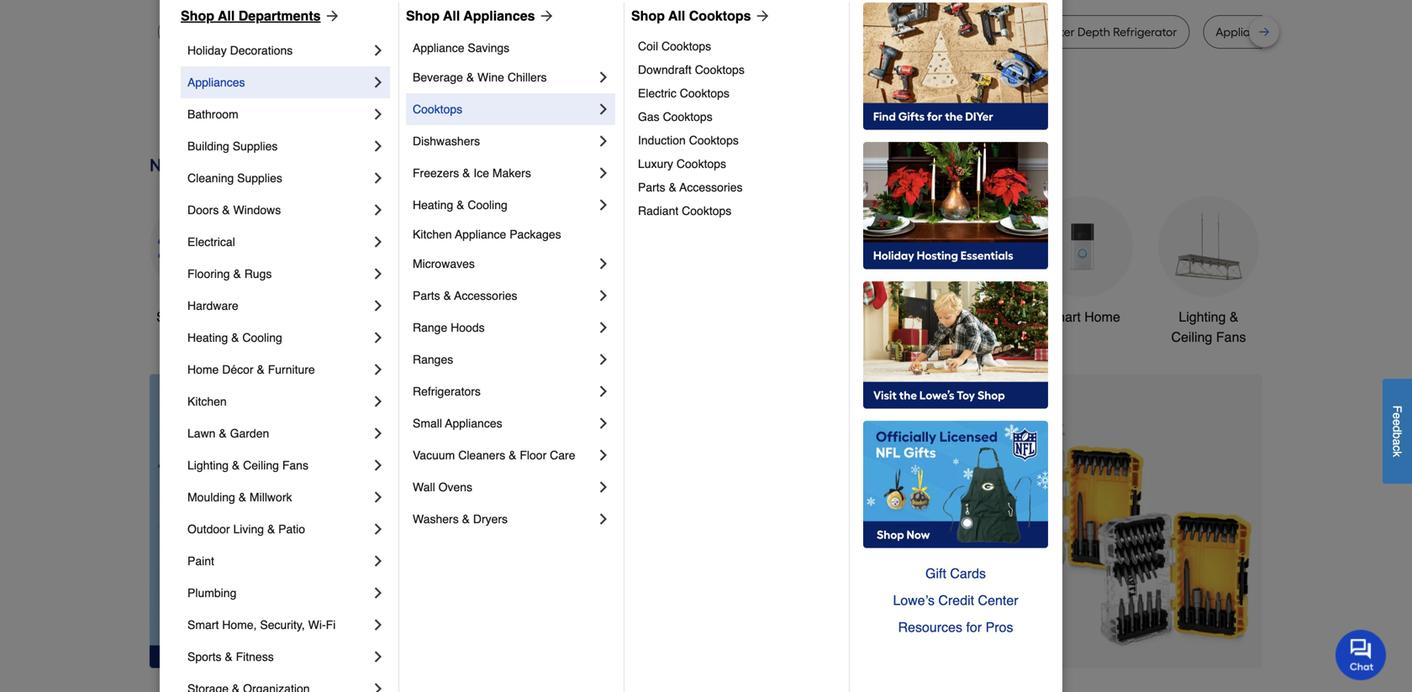 Task type: vqa. For each thing, say whether or not it's contained in the screenshot.
Get
no



Task type: describe. For each thing, give the bounding box(es) containing it.
outdoor living & patio
[[187, 523, 305, 536]]

cooktops link
[[413, 93, 595, 125]]

doors
[[187, 203, 219, 217]]

dishwashers link
[[413, 125, 595, 157]]

1 vertical spatial appliances
[[187, 76, 245, 89]]

1 horizontal spatial accessories
[[680, 181, 743, 194]]

chevron right image for hardware
[[370, 298, 387, 314]]

counter
[[1031, 25, 1075, 39]]

holiday decorations link
[[187, 34, 370, 66]]

smart home
[[1045, 309, 1120, 325]]

c
[[1391, 446, 1404, 451]]

resources for pros
[[898, 620, 1013, 636]]

appliances link
[[187, 66, 370, 98]]

& for heating & cooling 'link' to the left
[[231, 331, 239, 345]]

chevron right image for plumbing
[[370, 585, 387, 602]]

smart for smart home
[[1045, 309, 1081, 325]]

christmas decorations
[[542, 309, 614, 345]]

range hoods
[[413, 321, 485, 335]]

counter depth refrigerator
[[1031, 25, 1177, 39]]

chevron right image for home décor & furniture
[[370, 361, 387, 378]]

gas cooktops
[[638, 110, 713, 124]]

refrigerators
[[413, 385, 481, 398]]

downdraft cooktops
[[638, 63, 745, 76]]

door
[[590, 25, 616, 39]]

1 vertical spatial ceiling
[[243, 459, 279, 472]]

moulding
[[187, 491, 235, 504]]

shop all cooktops link
[[631, 6, 771, 26]]

chevron right image for freezers & ice makers
[[595, 165, 612, 182]]

electrical
[[187, 235, 235, 249]]

cooktops for induction cooktops
[[689, 134, 739, 147]]

chevron right image for microwaves
[[595, 256, 612, 272]]

hardware
[[187, 299, 238, 313]]

& inside outdoor tools & equipment
[[870, 309, 879, 325]]

shop all deals link
[[150, 196, 251, 327]]

& for flooring & rugs link
[[233, 267, 241, 281]]

0 horizontal spatial fans
[[282, 459, 308, 472]]

chevron right image for lawn & garden
[[370, 425, 387, 442]]

0 vertical spatial heating & cooling
[[413, 198, 508, 212]]

washers
[[413, 513, 459, 526]]

lawn & garden
[[187, 427, 269, 440]]

all for appliances
[[443, 8, 460, 24]]

freezers & ice makers
[[413, 166, 531, 180]]

ge profile refrigerator
[[394, 25, 513, 39]]

kitchen for kitchen appliance packages
[[413, 228, 452, 241]]

f e e d b a c k button
[[1383, 379, 1412, 484]]

luxury cooktops
[[638, 157, 726, 171]]

chevron right image for beverage & wine chillers
[[595, 69, 612, 86]]

decorations for holiday
[[230, 44, 293, 57]]

ranges
[[413, 353, 453, 367]]

& for moulding & millwork link
[[238, 491, 246, 504]]

depth
[[1078, 25, 1110, 39]]

dishwasher
[[931, 25, 993, 39]]

radiant cooktops
[[638, 204, 732, 218]]

0 vertical spatial heating & cooling link
[[413, 189, 595, 221]]

chevron right image for holiday decorations
[[370, 42, 387, 59]]

scroll to item #2 image
[[810, 638, 850, 645]]

chevron right image for sports & fitness
[[370, 649, 387, 666]]

2 vertical spatial appliances
[[445, 417, 502, 430]]

chevron right image for cooktops
[[595, 101, 612, 118]]

sports & fitness link
[[187, 641, 370, 673]]

security,
[[260, 619, 305, 632]]

chevron right image for cleaning supplies
[[370, 170, 387, 187]]

1 vertical spatial appliance
[[455, 228, 506, 241]]

& for heating & cooling 'link' to the top
[[457, 198, 464, 212]]

chevron right image for bathroom
[[370, 106, 387, 123]]

supplies for building supplies
[[233, 140, 278, 153]]

gas
[[638, 110, 660, 124]]

pros
[[986, 620, 1013, 636]]

chevron right image for heating & cooling
[[370, 330, 387, 346]]

microwaves
[[413, 257, 475, 271]]

parts & accessories for the leftmost parts & accessories link
[[413, 289, 517, 303]]

credit
[[938, 593, 974, 609]]

cleaning
[[187, 171, 234, 185]]

millwork
[[250, 491, 292, 504]]

rugs
[[244, 267, 272, 281]]

small appliances link
[[413, 408, 595, 440]]

fi
[[326, 619, 336, 632]]

doors & windows
[[187, 203, 281, 217]]

up to 50 percent off select tools and accessories. image
[[448, 374, 1263, 669]]

1 horizontal spatial lighting & ceiling fans
[[1171, 309, 1246, 345]]

officially licensed n f l gifts. shop now. image
[[863, 421, 1048, 549]]

0 horizontal spatial lighting
[[187, 459, 229, 472]]

luxury cooktops link
[[638, 152, 837, 176]]

freezers
[[413, 166, 459, 180]]

refrigerator for counter depth refrigerator
[[1113, 25, 1177, 39]]

dishwashers
[[413, 134, 480, 148]]

kitchen appliance packages
[[413, 228, 561, 241]]

wall ovens link
[[413, 472, 595, 504]]

& for "beverage & wine chillers" link
[[466, 71, 474, 84]]

chevron right image for washers & dryers
[[595, 511, 612, 528]]

cooktops for radiant cooktops
[[682, 204, 732, 218]]

décor
[[222, 363, 254, 377]]

gift cards link
[[863, 561, 1048, 588]]

wine
[[478, 71, 504, 84]]

range hoods link
[[413, 312, 595, 344]]

shop all departments
[[181, 8, 321, 24]]

resources for pros link
[[863, 614, 1048, 641]]

0 vertical spatial bathroom link
[[187, 98, 370, 130]]

0 horizontal spatial heating & cooling link
[[187, 322, 370, 354]]

induction
[[638, 134, 686, 147]]

cooktops for gas cooktops
[[663, 110, 713, 124]]

1 horizontal spatial lighting
[[1179, 309, 1226, 325]]

chat invite button image
[[1336, 630, 1387, 681]]

vacuum
[[413, 449, 455, 462]]

moulding & millwork
[[187, 491, 292, 504]]

shop
[[156, 309, 188, 325]]

& for "sports & fitness" 'link' at the bottom
[[225, 651, 233, 664]]

ranges link
[[413, 344, 595, 376]]

& for the rightmost parts & accessories link
[[669, 181, 677, 194]]

f
[[1391, 406, 1404, 413]]

induction cooktops link
[[638, 129, 837, 152]]

chevron right image for moulding & millwork
[[370, 489, 387, 506]]

chevron right image for outdoor living & patio
[[370, 521, 387, 538]]

chevron right image for building supplies
[[370, 138, 387, 155]]

& for doors & windows "link"
[[222, 203, 230, 217]]

shop for shop all appliances
[[406, 8, 440, 24]]

dryers
[[473, 513, 508, 526]]

1 vertical spatial heating & cooling
[[187, 331, 282, 345]]

all for cooktops
[[668, 8, 685, 24]]

2 e from the top
[[1391, 419, 1404, 426]]

1 vertical spatial lighting & ceiling fans
[[187, 459, 308, 472]]

outdoor for outdoor living & patio
[[187, 523, 230, 536]]

find gifts for the diyer. image
[[863, 3, 1048, 130]]

doors & windows link
[[187, 194, 370, 226]]

electrical link
[[187, 226, 370, 258]]

outdoor tools & equipment
[[782, 309, 879, 345]]

shop all appliances
[[406, 8, 535, 24]]

building
[[187, 140, 229, 153]]

profile for ge profile refrigerator
[[413, 25, 446, 39]]

0 horizontal spatial accessories
[[454, 289, 517, 303]]

smart home, security, wi-fi
[[187, 619, 336, 632]]

wall ovens
[[413, 481, 472, 494]]

& for the left the lighting & ceiling fans link
[[232, 459, 240, 472]]

smart for smart home, security, wi-fi
[[187, 619, 219, 632]]

recommended searches for you heading
[[150, 0, 1263, 2]]

package
[[1273, 25, 1320, 39]]



Task type: locate. For each thing, give the bounding box(es) containing it.
radiant cooktops link
[[638, 199, 837, 223]]

0 vertical spatial decorations
[[230, 44, 293, 57]]

paint
[[187, 555, 214, 568]]

chevron right image for parts & accessories
[[595, 287, 612, 304]]

cooktops for luxury cooktops
[[677, 157, 726, 171]]

1 vertical spatial parts & accessories link
[[413, 280, 595, 312]]

1 horizontal spatial smart
[[1045, 309, 1081, 325]]

arrow right image inside shop all cooktops link
[[751, 8, 771, 24]]

chevron right image for electrical
[[370, 234, 387, 251]]

0 horizontal spatial profile
[[413, 25, 446, 39]]

0 horizontal spatial cooling
[[242, 331, 282, 345]]

shop up holiday
[[181, 8, 214, 24]]

decorations down christmas at top left
[[542, 329, 614, 345]]

beverage & wine chillers link
[[413, 61, 595, 93]]

flooring & rugs
[[187, 267, 272, 281]]

tools link
[[402, 196, 503, 327]]

heating & cooling link up furniture
[[187, 322, 370, 354]]

lowe's
[[893, 593, 935, 609]]

outdoor inside outdoor tools & equipment
[[782, 309, 831, 325]]

1 profile from the left
[[413, 25, 446, 39]]

1 vertical spatial supplies
[[237, 171, 282, 185]]

tools inside the "tools" link
[[437, 309, 468, 325]]

1 horizontal spatial ge
[[840, 25, 856, 39]]

ice
[[474, 166, 489, 180]]

electric cooktops link
[[638, 82, 837, 105]]

induction cooktops
[[638, 134, 739, 147]]

chevron right image for kitchen
[[370, 393, 387, 410]]

coil
[[638, 40, 658, 53]]

2 ge from the left
[[840, 25, 856, 39]]

2 shop from the left
[[406, 8, 440, 24]]

home inside the smart home link
[[1085, 309, 1120, 325]]

0 vertical spatial lighting & ceiling fans link
[[1158, 196, 1259, 348]]

1 horizontal spatial tools
[[835, 309, 866, 325]]

cooktops inside 'link'
[[695, 63, 745, 76]]

1 vertical spatial lighting & ceiling fans link
[[187, 450, 370, 482]]

home
[[1085, 309, 1120, 325], [187, 363, 219, 377]]

outdoor for outdoor tools & equipment
[[782, 309, 831, 325]]

0 vertical spatial heating
[[413, 198, 453, 212]]

k
[[1391, 451, 1404, 457]]

kitchen link
[[187, 386, 370, 418]]

all up coil cooktops
[[668, 8, 685, 24]]

e up d
[[1391, 413, 1404, 419]]

parts & accessories for the rightmost parts & accessories link
[[638, 181, 743, 194]]

0 vertical spatial appliance
[[413, 41, 464, 55]]

0 horizontal spatial bathroom link
[[187, 98, 370, 130]]

cooktops up new deals every day during 25 days of deals image
[[689, 134, 739, 147]]

1 vertical spatial outdoor
[[187, 523, 230, 536]]

1 horizontal spatial bathroom
[[927, 309, 986, 325]]

0 vertical spatial ceiling
[[1171, 329, 1213, 345]]

appliance savings
[[413, 41, 510, 55]]

1 vertical spatial accessories
[[454, 289, 517, 303]]

packages
[[510, 228, 561, 241]]

appliance down 'ge profile refrigerator'
[[413, 41, 464, 55]]

living
[[233, 523, 264, 536]]

1 vertical spatial smart
[[187, 619, 219, 632]]

cooktops for downdraft cooktops
[[695, 63, 745, 76]]

0 horizontal spatial parts & accessories link
[[413, 280, 595, 312]]

&
[[466, 71, 474, 84], [462, 166, 470, 180], [669, 181, 677, 194], [457, 198, 464, 212], [222, 203, 230, 217], [233, 267, 241, 281], [443, 289, 451, 303], [870, 309, 879, 325], [1230, 309, 1239, 325], [231, 331, 239, 345], [257, 363, 265, 377], [219, 427, 227, 440], [509, 449, 517, 462], [232, 459, 240, 472], [238, 491, 246, 504], [462, 513, 470, 526], [267, 523, 275, 536], [225, 651, 233, 664]]

appliance up microwaves link
[[455, 228, 506, 241]]

holiday decorations
[[187, 44, 293, 57]]

3 shop from the left
[[631, 8, 665, 24]]

& inside "link"
[[222, 203, 230, 217]]

0 vertical spatial home
[[1085, 309, 1120, 325]]

lowe's wishes you and your family a happy hanukkah. image
[[150, 92, 1263, 134]]

2 horizontal spatial refrigerator
[[1113, 25, 1177, 39]]

wi-
[[308, 619, 326, 632]]

chevron right image for paint
[[370, 553, 387, 570]]

arrow right image inside shop all appliances link
[[535, 8, 555, 24]]

0 horizontal spatial shop
[[181, 8, 214, 24]]

0 horizontal spatial parts & accessories
[[413, 289, 517, 303]]

0 vertical spatial cooling
[[468, 198, 508, 212]]

2 profile from the left
[[859, 25, 892, 39]]

parts & accessories link down induction cooktops link
[[638, 176, 837, 199]]

arrow right image for shop all departments
[[321, 8, 341, 24]]

1 vertical spatial heating & cooling link
[[187, 322, 370, 354]]

cooling for heating & cooling 'link' to the left
[[242, 331, 282, 345]]

1 horizontal spatial heating
[[413, 198, 453, 212]]

chevron right image for vacuum cleaners & floor care
[[595, 447, 612, 464]]

arrow right image for shop all cooktops
[[751, 8, 771, 24]]

0 horizontal spatial smart
[[187, 619, 219, 632]]

all for deals
[[191, 309, 206, 325]]

arrow left image
[[462, 521, 479, 538]]

0 horizontal spatial decorations
[[230, 44, 293, 57]]

0 horizontal spatial kitchen
[[187, 395, 227, 409]]

all right shop
[[191, 309, 206, 325]]

parts & accessories up hoods
[[413, 289, 517, 303]]

cleaning supplies
[[187, 171, 282, 185]]

tools up ranges
[[437, 309, 468, 325]]

refrigerator up savings
[[449, 25, 513, 39]]

building supplies link
[[187, 130, 370, 162]]

shop up coil
[[631, 8, 665, 24]]

0 horizontal spatial refrigerator
[[449, 25, 513, 39]]

0 horizontal spatial lighting & ceiling fans
[[187, 459, 308, 472]]

makers
[[493, 166, 531, 180]]

& inside the lighting & ceiling fans
[[1230, 309, 1239, 325]]

flooring
[[187, 267, 230, 281]]

tools up equipment
[[835, 309, 866, 325]]

0 horizontal spatial tools
[[437, 309, 468, 325]]

chevron right image for wall ovens
[[595, 479, 612, 496]]

paint link
[[187, 546, 370, 578]]

all for departments
[[218, 8, 235, 24]]

cooktops up electric cooktops link
[[695, 63, 745, 76]]

savings
[[468, 41, 510, 55]]

outdoor tools & equipment link
[[780, 196, 881, 348]]

microwaves link
[[413, 248, 595, 280]]

windows
[[233, 203, 281, 217]]

holiday
[[187, 44, 227, 57]]

wall
[[413, 481, 435, 494]]

decorations down shop all departments link
[[230, 44, 293, 57]]

parts & accessories link up hoods
[[413, 280, 595, 312]]

shop for shop all departments
[[181, 8, 214, 24]]

1 vertical spatial heating
[[187, 331, 228, 345]]

2 refrigerator from the left
[[619, 25, 683, 39]]

ge
[[394, 25, 410, 39], [840, 25, 856, 39]]

1 horizontal spatial heating & cooling link
[[413, 189, 595, 221]]

parts down luxury
[[638, 181, 666, 194]]

1 tools from the left
[[437, 309, 468, 325]]

2 horizontal spatial shop
[[631, 8, 665, 24]]

0 vertical spatial parts & accessories link
[[638, 176, 837, 199]]

chevron right image for refrigerators
[[595, 383, 612, 400]]

outdoor up equipment
[[782, 309, 831, 325]]

bathroom
[[187, 108, 238, 121], [927, 309, 986, 325]]

plumbing link
[[187, 578, 370, 609]]

french
[[552, 25, 588, 39]]

home décor & furniture
[[187, 363, 315, 377]]

kitchen up microwaves
[[413, 228, 452, 241]]

1 horizontal spatial refrigerator
[[619, 25, 683, 39]]

christmas decorations link
[[528, 196, 629, 348]]

supplies for cleaning supplies
[[237, 171, 282, 185]]

lowe's credit center
[[893, 593, 1018, 609]]

heating & cooling down freezers & ice makers
[[413, 198, 508, 212]]

chillers
[[508, 71, 547, 84]]

lighting & ceiling fans link
[[1158, 196, 1259, 348], [187, 450, 370, 482]]

small
[[413, 417, 442, 430]]

freezers & ice makers link
[[413, 157, 595, 189]]

1 horizontal spatial cooling
[[468, 198, 508, 212]]

1 horizontal spatial parts & accessories link
[[638, 176, 837, 199]]

chevron right image for doors & windows
[[370, 202, 387, 219]]

b
[[1391, 432, 1404, 439]]

1 horizontal spatial profile
[[859, 25, 892, 39]]

heating & cooling
[[413, 198, 508, 212], [187, 331, 282, 345]]

1 vertical spatial bathroom
[[927, 309, 986, 325]]

cooling up home décor & furniture
[[242, 331, 282, 345]]

outdoor inside outdoor living & patio 'link'
[[187, 523, 230, 536]]

shop for shop all cooktops
[[631, 8, 665, 24]]

arrow right image inside shop all departments link
[[321, 8, 341, 24]]

hardware link
[[187, 290, 370, 322]]

ge for ge profile refrigerator
[[394, 25, 410, 39]]

french door refrigerator
[[552, 25, 683, 39]]

shop all departments link
[[181, 6, 341, 26]]

& for washers & dryers 'link' on the left
[[462, 513, 470, 526]]

1 vertical spatial fans
[[282, 459, 308, 472]]

1 horizontal spatial decorations
[[542, 329, 614, 345]]

refrigerator right 'depth'
[[1113, 25, 1177, 39]]

bathroom link
[[187, 98, 370, 130], [906, 196, 1007, 327]]

radiant
[[638, 204, 679, 218]]

1 e from the top
[[1391, 413, 1404, 419]]

heating
[[413, 198, 453, 212], [187, 331, 228, 345]]

0 horizontal spatial outdoor
[[187, 523, 230, 536]]

1 horizontal spatial ceiling
[[1171, 329, 1213, 345]]

0 horizontal spatial parts
[[413, 289, 440, 303]]

0 vertical spatial lighting & ceiling fans
[[1171, 309, 1246, 345]]

home décor & furniture link
[[187, 354, 370, 386]]

1 vertical spatial parts & accessories
[[413, 289, 517, 303]]

garden
[[230, 427, 269, 440]]

small appliances
[[413, 417, 502, 430]]

1 horizontal spatial lighting & ceiling fans link
[[1158, 196, 1259, 348]]

heating down 'shop all deals'
[[187, 331, 228, 345]]

building supplies
[[187, 140, 278, 153]]

tools inside outdoor tools & equipment
[[835, 309, 866, 325]]

lawn & garden link
[[187, 418, 370, 450]]

a
[[1391, 439, 1404, 446]]

home,
[[222, 619, 257, 632]]

cooktops down new deals every day during 25 days of deals image
[[682, 204, 732, 218]]

0 horizontal spatial ceiling
[[243, 459, 279, 472]]

1 horizontal spatial heating & cooling
[[413, 198, 508, 212]]

lighting
[[1179, 309, 1226, 325], [187, 459, 229, 472]]

cooktops up downdraft cooktops
[[662, 40, 711, 53]]

1 horizontal spatial fans
[[1216, 329, 1246, 345]]

chevron right image for ranges
[[595, 351, 612, 368]]

1 vertical spatial lighting
[[187, 459, 229, 472]]

& for freezers & ice makers 'link'
[[462, 166, 470, 180]]

supplies up 'cleaning supplies'
[[233, 140, 278, 153]]

parts up range
[[413, 289, 440, 303]]

outdoor down moulding
[[187, 523, 230, 536]]

outdoor living & patio link
[[187, 514, 370, 546]]

lowe's credit center link
[[863, 588, 1048, 614]]

3 refrigerator from the left
[[1113, 25, 1177, 39]]

ge for ge profile
[[840, 25, 856, 39]]

0 horizontal spatial bathroom
[[187, 108, 238, 121]]

smart home link
[[1032, 196, 1133, 327]]

heating & cooling link down makers
[[413, 189, 595, 221]]

1 horizontal spatial shop
[[406, 8, 440, 24]]

shop these last-minute gifts. $99 or less. quantities are limited and won't last. image
[[150, 374, 421, 669]]

0 horizontal spatial heating & cooling
[[187, 331, 282, 345]]

1 refrigerator from the left
[[449, 25, 513, 39]]

cooktops up induction cooktops on the top
[[663, 110, 713, 124]]

flooring & rugs link
[[187, 258, 370, 290]]

chevron right image for dishwashers
[[595, 133, 612, 150]]

0 horizontal spatial ge
[[394, 25, 410, 39]]

0 vertical spatial outdoor
[[782, 309, 831, 325]]

fans inside the lighting & ceiling fans
[[1216, 329, 1246, 345]]

kitchen for kitchen
[[187, 395, 227, 409]]

0 vertical spatial kitchen
[[413, 228, 452, 241]]

1 shop from the left
[[181, 8, 214, 24]]

lighting & ceiling fans
[[1171, 309, 1246, 345], [187, 459, 308, 472]]

chevron right image
[[370, 74, 387, 91], [370, 106, 387, 123], [595, 165, 612, 182], [370, 170, 387, 187], [595, 197, 612, 214], [595, 256, 612, 272], [595, 287, 612, 304], [595, 319, 612, 336], [595, 351, 612, 368], [595, 383, 612, 400], [370, 393, 387, 410], [595, 415, 612, 432], [370, 425, 387, 442], [595, 447, 612, 464], [370, 489, 387, 506], [595, 511, 612, 528], [370, 521, 387, 538], [370, 553, 387, 570], [370, 617, 387, 634], [370, 649, 387, 666], [370, 681, 387, 693]]

chevron right image
[[370, 42, 387, 59], [595, 69, 612, 86], [595, 101, 612, 118], [595, 133, 612, 150], [370, 138, 387, 155], [370, 202, 387, 219], [370, 234, 387, 251], [370, 266, 387, 282], [370, 298, 387, 314], [370, 330, 387, 346], [370, 361, 387, 378], [370, 457, 387, 474], [595, 479, 612, 496], [370, 585, 387, 602]]

cooktops down recommended searches for you heading on the top of page
[[689, 8, 751, 24]]

shop all cooktops
[[631, 8, 751, 24]]

refrigerator for ge profile refrigerator
[[449, 25, 513, 39]]

arrow right image for shop all appliances
[[535, 8, 555, 24]]

accessories up range hoods link
[[454, 289, 517, 303]]

cooktops for coil cooktops
[[662, 40, 711, 53]]

appliance package
[[1216, 25, 1320, 39]]

heating down freezers
[[413, 198, 453, 212]]

kitchen up lawn
[[187, 395, 227, 409]]

chevron right image for smart home, security, wi-fi
[[370, 617, 387, 634]]

0 vertical spatial fans
[[1216, 329, 1246, 345]]

holiday hosting essentials. image
[[863, 142, 1048, 270]]

home inside home décor & furniture link
[[187, 363, 219, 377]]

0 vertical spatial bathroom
[[187, 108, 238, 121]]

smart
[[1045, 309, 1081, 325], [187, 619, 219, 632]]

1 vertical spatial bathroom link
[[906, 196, 1007, 327]]

0 vertical spatial parts & accessories
[[638, 181, 743, 194]]

f e e d b a c k
[[1391, 406, 1404, 457]]

new deals every day during 25 days of deals image
[[150, 151, 1263, 180]]

appliances up cleaners in the bottom of the page
[[445, 417, 502, 430]]

e up b
[[1391, 419, 1404, 426]]

1 horizontal spatial outdoor
[[782, 309, 831, 325]]

chevron right image for small appliances
[[595, 415, 612, 432]]

0 vertical spatial lighting
[[1179, 309, 1226, 325]]

& for lawn & garden link
[[219, 427, 227, 440]]

1 vertical spatial kitchen
[[187, 395, 227, 409]]

cooktops for electric cooktops
[[680, 87, 730, 100]]

vacuum cleaners & floor care
[[413, 449, 575, 462]]

0 vertical spatial accessories
[[680, 181, 743, 194]]

equipment
[[798, 329, 863, 345]]

smart home, security, wi-fi link
[[187, 609, 370, 641]]

0 vertical spatial appliances
[[464, 8, 535, 24]]

hoods
[[451, 321, 485, 335]]

refrigerator
[[449, 25, 513, 39], [619, 25, 683, 39], [1113, 25, 1177, 39]]

appliances down holiday
[[187, 76, 245, 89]]

1 horizontal spatial home
[[1085, 309, 1120, 325]]

chevron right image for appliances
[[370, 74, 387, 91]]

cooling up kitchen appliance packages at left top
[[468, 198, 508, 212]]

cooktops inside 'link'
[[662, 40, 711, 53]]

0 vertical spatial parts
[[638, 181, 666, 194]]

refrigerator up coil
[[619, 25, 683, 39]]

chevron right image for flooring & rugs
[[370, 266, 387, 282]]

profile for ge profile
[[859, 25, 892, 39]]

cooktops down beverage
[[413, 103, 462, 116]]

0 horizontal spatial heating
[[187, 331, 228, 345]]

1 vertical spatial cooling
[[242, 331, 282, 345]]

0 vertical spatial smart
[[1045, 309, 1081, 325]]

1 ge from the left
[[394, 25, 410, 39]]

patio
[[278, 523, 305, 536]]

parts for the rightmost parts & accessories link
[[638, 181, 666, 194]]

decorations for christmas
[[542, 329, 614, 345]]

& for the leftmost parts & accessories link
[[443, 289, 451, 303]]

appliances up savings
[[464, 8, 535, 24]]

appliance savings link
[[413, 34, 612, 61]]

chevron right image for range hoods
[[595, 319, 612, 336]]

1 horizontal spatial parts & accessories
[[638, 181, 743, 194]]

1 vertical spatial home
[[187, 363, 219, 377]]

0 vertical spatial supplies
[[233, 140, 278, 153]]

accessories down new deals every day during 25 days of deals image
[[680, 181, 743, 194]]

cooling for heating & cooling 'link' to the top
[[468, 198, 508, 212]]

cooktops down downdraft cooktops
[[680, 87, 730, 100]]

parts for the leftmost parts & accessories link
[[413, 289, 440, 303]]

sports
[[187, 651, 221, 664]]

heating & cooling down deals
[[187, 331, 282, 345]]

1 vertical spatial decorations
[[542, 329, 614, 345]]

gas cooktops link
[[638, 105, 837, 129]]

1 vertical spatial parts
[[413, 289, 440, 303]]

1 horizontal spatial kitchen
[[413, 228, 452, 241]]

supplies up the windows
[[237, 171, 282, 185]]

1 horizontal spatial bathroom link
[[906, 196, 1007, 327]]

parts & accessories up the radiant cooktops
[[638, 181, 743, 194]]

all up 'ge profile refrigerator'
[[443, 8, 460, 24]]

all up holiday decorations
[[218, 8, 235, 24]]

downdraft cooktops link
[[638, 58, 837, 82]]

0 horizontal spatial home
[[187, 363, 219, 377]]

cooktops down induction cooktops on the top
[[677, 157, 726, 171]]

visit the lowe's toy shop. image
[[863, 282, 1048, 409]]

shop up 'ge profile refrigerator'
[[406, 8, 440, 24]]

0 horizontal spatial lighting & ceiling fans link
[[187, 450, 370, 482]]

coil cooktops link
[[638, 34, 837, 58]]

arrow right image
[[321, 8, 341, 24], [535, 8, 555, 24], [751, 8, 771, 24], [1232, 521, 1248, 538]]

refrigerator for french door refrigerator
[[619, 25, 683, 39]]

departments
[[239, 8, 321, 24]]

2 tools from the left
[[835, 309, 866, 325]]

1 horizontal spatial parts
[[638, 181, 666, 194]]

chevron right image for heating & cooling
[[595, 197, 612, 214]]

chevron right image for lighting & ceiling fans
[[370, 457, 387, 474]]



